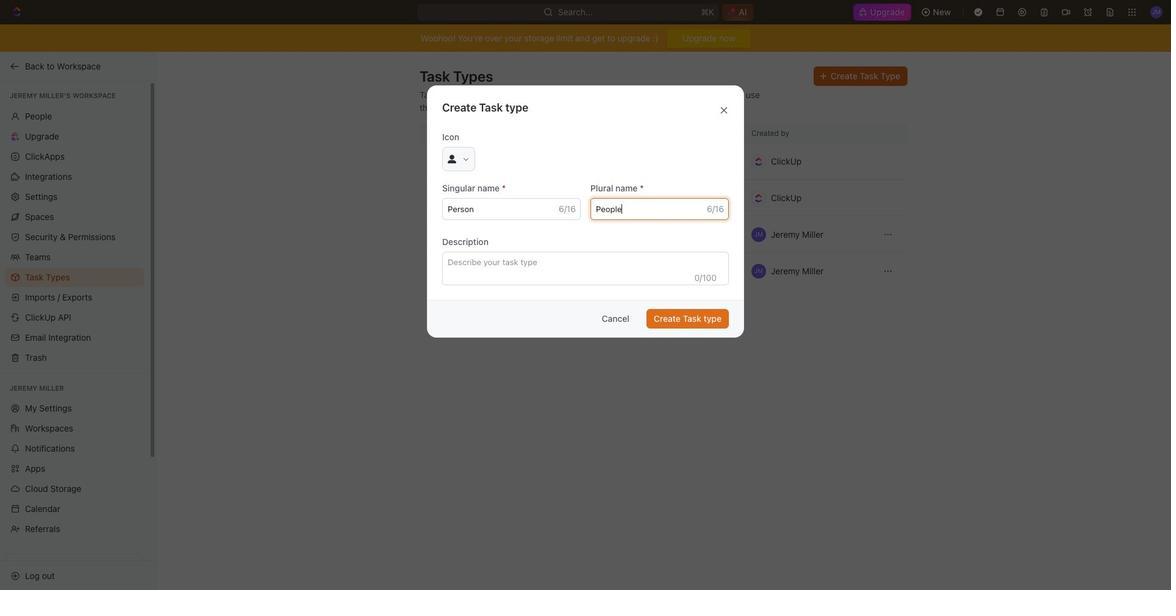 Task type: locate. For each thing, give the bounding box(es) containing it.
user large image
[[448, 155, 457, 163], [427, 266, 439, 278]]

0 vertical spatial user large image
[[448, 155, 457, 163]]

1 vertical spatial user large image
[[427, 266, 439, 278]]

bug image
[[427, 229, 439, 241]]

Describe your task type text field
[[443, 252, 729, 286]]

Person field
[[443, 198, 581, 220]]

0 horizontal spatial user large image
[[427, 266, 439, 278]]

1 horizontal spatial user large image
[[448, 155, 457, 163]]



Task type: describe. For each thing, give the bounding box(es) containing it.
People field
[[591, 198, 729, 220]]



Task type: vqa. For each thing, say whether or not it's contained in the screenshot.
'Describe your task type' text field
yes



